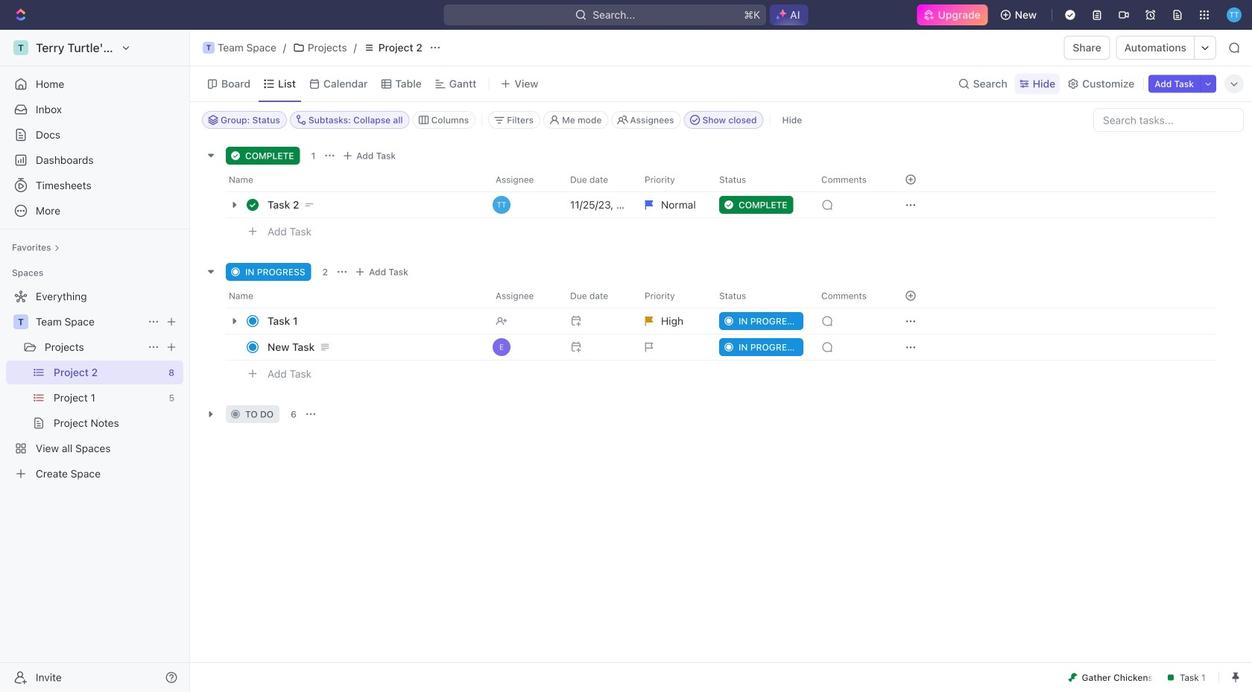 Task type: describe. For each thing, give the bounding box(es) containing it.
0 vertical spatial team space, , element
[[203, 42, 215, 54]]

Search tasks... text field
[[1094, 109, 1243, 131]]



Task type: vqa. For each thing, say whether or not it's contained in the screenshot.
"tasks"
no



Task type: locate. For each thing, give the bounding box(es) containing it.
1 vertical spatial team space, , element
[[13, 315, 28, 329]]

team space, , element inside tree
[[13, 315, 28, 329]]

tree inside sidebar navigation
[[6, 285, 183, 486]]

sidebar navigation
[[0, 30, 193, 693]]

1 horizontal spatial team space, , element
[[203, 42, 215, 54]]

terry turtle's workspace, , element
[[13, 40, 28, 55]]

team space, , element
[[203, 42, 215, 54], [13, 315, 28, 329]]

0 horizontal spatial team space, , element
[[13, 315, 28, 329]]

tree
[[6, 285, 183, 486]]

drumstick bite image
[[1069, 674, 1078, 682]]



